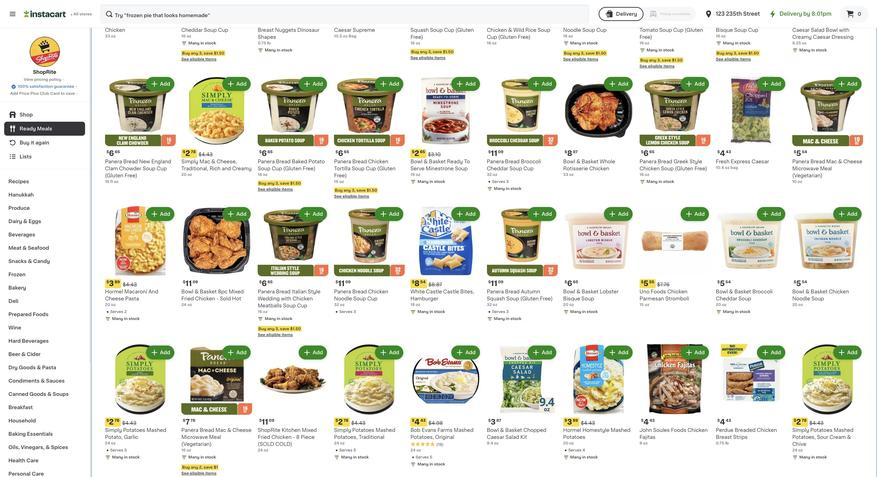 Task type: describe. For each thing, give the bounding box(es) containing it.
many down meatballs
[[265, 317, 276, 321]]

$ 11 09 for bowl & basket 8pc mixed fried chicken - sold hot
[[183, 280, 198, 288]]

stock down bowl & basket lobster bisque soup 20 oz
[[587, 310, 598, 314]]

chopped
[[524, 429, 547, 433]]

autumn for (gluten
[[521, 290, 540, 295]]

2 castle from the left
[[443, 290, 459, 295]]

oz inside bowl & basket rotisserie chicken 33 oz
[[111, 34, 116, 38]]

sauces
[[46, 379, 65, 384]]

(gluten inside panera bread chicken tortilla soup cup (gluten free) 16 oz
[[377, 166, 396, 171]]

11 for bowl & basket 8pc mixed fried chicken - sold hot
[[185, 280, 192, 288]]

many down potato,
[[112, 456, 123, 460]]

instacart logo image
[[24, 10, 66, 18]]

bread for panera bread chicken noodle soup cup 16 oz
[[582, 21, 596, 26]]

soup inside panera bread broccoli cheddar soup cup 32 oz ● serves 3
[[510, 166, 522, 171]]

2 inside hormel macaroni and cheese pasta 20 oz ● serves 2
[[124, 310, 127, 314]]

soup inside panera bread new england clam chowder soup cup (gluten free) 16 fl oz
[[143, 166, 155, 171]]

best seller
[[107, 4, 125, 7]]

8 up bowl & basket whole rotisserie chicken 33 oz
[[567, 150, 572, 157]]

stock down bowl & basket broccoli cheddar soup 20 oz
[[740, 310, 751, 314]]

buy for panera bread broccoli cheddar soup cup
[[182, 51, 190, 55]]

4 up 10.4
[[720, 150, 725, 157]]

soups
[[53, 392, 69, 397]]

many down hormel homestyle mashed potatoes 20 oz ● serves 4
[[570, 456, 582, 460]]

pasta inside hormel macaroni and cheese pasta 20 oz ● serves 2
[[125, 297, 139, 302]]

$1.50 for panera bread lobster bisque soup cup
[[749, 51, 759, 55]]

$ inside $ 5 55
[[641, 281, 644, 285]]

mixed inside bowl & basket 8pc mixed fried chicken - sold hot 24 oz
[[229, 290, 244, 295]]

oz inside panera bread autumn squash soup cup (gluten free) 16 oz
[[416, 41, 420, 45]]

garlic
[[124, 436, 138, 440]]

buy for panera bread lobster bisque soup cup
[[717, 51, 725, 55]]

add for bowl & basket broccoli cheddar soup
[[771, 212, 781, 217]]

potatoes, inside bob evans farms mashed potatoes, original
[[411, 436, 434, 440]]

cup inside panera bread new england clam chowder soup cup (gluten free) 16 fl oz
[[157, 166, 167, 171]]

4 inside hormel homestyle mashed potatoes 20 oz ● serves 4
[[583, 449, 585, 453]]

condiments & sauces
[[8, 379, 65, 384]]

6 for panera bread italian style wedding with chicken meatballs soup cup
[[262, 280, 267, 288]]

89 for homestyle
[[573, 419, 578, 423]]

guarantee
[[54, 85, 74, 89]]

noodle for panera bread chicken noodle soup cup 16 oz
[[563, 28, 581, 33]]

$7.76
[[657, 283, 670, 288]]

add button for panera bread autumn squash soup (gluten free)
[[529, 208, 556, 221]]

78 for simply potatoes mashed potato, garlic
[[114, 419, 119, 423]]

stock down simply potatoes mashed potato, garlic 24 oz ● serves 5
[[129, 456, 140, 460]]

oz inside bowl & basket chopped caesar salad kit 9.4 oz
[[494, 442, 499, 446]]

fl
[[110, 180, 113, 184]]

free) inside panera bread autumn squash soup cup (gluten free) 16 oz
[[411, 35, 423, 40]]

serves inside hormel homestyle mashed potatoes 20 oz ● serves 4
[[569, 449, 582, 453]]

in down the perdue breaded chicken breast nuggets dinosaur shapes 0.75 lb
[[277, 48, 280, 52]]

20 inside hormel macaroni and cheese pasta 20 oz ● serves 2
[[105, 303, 110, 307]]

many in stock down chive
[[800, 456, 827, 460]]

free) inside panera bread new england clam chowder soup cup (gluten free) 16 fl oz
[[125, 173, 137, 178]]

serves inside panera bread chicken noodle soup cup 32 oz ● serves 3
[[339, 310, 353, 314]]

many in stock down hormel homestyle mashed potatoes 20 oz ● serves 4
[[570, 456, 598, 460]]

$ inside $ 7 76
[[183, 419, 185, 423]]

8 up white
[[415, 280, 420, 288]]

oz inside panera bread creamy tomato soup cup (gluten free) 16 oz
[[645, 41, 650, 45]]

strips
[[733, 436, 748, 440]]

panera for panera bread creamy tomato soup cup (gluten free) 16 oz
[[640, 21, 657, 26]]

stock up $1
[[205, 456, 216, 460]]

many in stock down minestrone
[[418, 180, 445, 184]]

any for panera bread italian style wedding with chicken meatballs soup cup
[[267, 327, 275, 331]]

● inside panera bread chicken noodle soup cup 32 oz ● serves 3
[[336, 310, 338, 314]]

satisfaction
[[29, 85, 53, 89]]

stock down panera bread greek style chicken soup (gluten free) 16 oz
[[663, 180, 674, 184]]

6 for panera bread broccoli cheddar soup cup
[[185, 11, 190, 19]]

$ 6 65 for panera bread greek style chicken soup (gluten free)
[[641, 150, 655, 157]]

32 for cheddar
[[487, 173, 492, 177]]

dairy & eggs
[[8, 219, 41, 224]]

add button for perdue breaded chicken breast strips
[[758, 347, 785, 360]]

items for panera bread creamy tomato soup cup (gluten free)
[[664, 65, 675, 68]]

evans
[[422, 429, 436, 433]]

add for simply potatoes mashed potatoes, sour cream & chive
[[848, 351, 858, 356]]

65 for panera bread broccoli cheddar soup cup
[[191, 12, 196, 15]]

oz inside simply potatoes mashed potatoes, traditional 24 oz ● serves 5
[[340, 442, 345, 446]]

fresh for caesar
[[334, 21, 348, 26]]

$ 4 43 left the 8:01pm
[[794, 11, 808, 19]]

$1.50 for panera bread chicken noodle soup cup
[[596, 51, 606, 55]]

cup inside panera bread italian style wedding with chicken meatballs soup cup 16 oz
[[297, 304, 307, 309]]

clam
[[105, 166, 118, 171]]

stock down the perdue breaded chicken breast nuggets dinosaur shapes 0.75 lb
[[281, 48, 292, 52]]

save for 16 oz
[[433, 50, 442, 54]]

(gluten inside panera bread creamy chicken & wild rice soup cup (gluten free) 16 oz
[[499, 35, 517, 40]]

add for perdue breaded chicken breast strips
[[771, 351, 781, 356]]

traditional,
[[181, 166, 208, 171]]

in down simply potatoes mashed potatoes, traditional 24 oz ● serves 5
[[353, 456, 357, 460]]

oz inside panera bread broccoli cheddar soup cup 32 oz ● serves 3
[[493, 173, 498, 177]]

in down ready pac bistro chicken caesar salad bowl with creamy caesar dressing 6.25 oz
[[812, 48, 815, 52]]

add button for john soules foods chicken fajitas
[[681, 347, 709, 360]]

many down bowl & basket lobster bisque soup 20 oz
[[570, 310, 582, 314]]

many in stock down panera bread broccoli cheddar soup cup 16 oz
[[188, 41, 216, 45]]

free) inside panera bread creamy tomato soup cup (gluten free) 16 oz
[[640, 35, 653, 40]]

soup inside panera bread lobster bisque soup cup 16 oz
[[734, 28, 747, 33]]

stock down panera bread chicken noodle soup cup 16 oz
[[587, 41, 598, 45]]

many in stock down simply potatoes mashed potatoes, traditional 24 oz ● serves 5
[[341, 456, 369, 460]]

bowl & basket chopped caesar salad kit 9.4 oz
[[487, 429, 547, 446]]

$1.50 for 16 oz
[[443, 50, 454, 54]]

87 for bowl & basket chopped caesar salad kit
[[497, 419, 501, 423]]

basket for ready
[[429, 159, 446, 164]]

chicken inside panera bread chicken tortilla soup cup (gluten free) 16 oz
[[368, 159, 388, 164]]

bowl & basket lobster bisque soup 20 oz
[[563, 290, 619, 307]]

minestrone
[[426, 166, 454, 171]]

oz inside bowl & basket whole rotisserie chicken 33 oz
[[569, 173, 574, 177]]

see for 16 oz
[[411, 56, 418, 60]]

john soules foods chicken fajitas 8 oz
[[640, 429, 708, 446]]

bag
[[349, 34, 357, 38]]

cheddar for panera bread broccoli cheddar soup cup 16 oz
[[181, 28, 203, 33]]

oz inside panera bread baked potato soup cup (gluten free) 16 oz
[[263, 173, 268, 177]]

simply for traditional,
[[181, 159, 198, 164]]

4 left by
[[797, 11, 802, 19]]

$6.65 element
[[563, 11, 634, 20]]

again
[[35, 140, 49, 145]]

4 up john
[[644, 419, 649, 426]]

54 inside $ 8 54
[[420, 281, 426, 285]]

potatoes, for chive
[[793, 436, 816, 440]]

prepared foods link
[[4, 308, 85, 322]]

stock down simply potatoes mashed potatoes, traditional 24 oz ● serves 5
[[358, 456, 369, 460]]

& inside panera bread mac & cheese microwave meal (vegetarian) 16 oz
[[227, 429, 231, 433]]

serve
[[411, 166, 425, 171]]

cheese inside hormel macaroni and cheese pasta 20 oz ● serves 2
[[105, 297, 124, 302]]

& inside bowl & basket ready to serve minestrone soup 19 oz
[[424, 159, 428, 164]]

in down 24 oz ● serves 5
[[430, 463, 433, 467]]

ready for ready meals
[[20, 126, 36, 131]]

& inside bowl & basket whole rotisserie chicken 33 oz
[[577, 159, 581, 164]]

& inside simply mac & cheese, traditional, rich and creamy 20 oz
[[211, 159, 215, 164]]

in down panera bread greek style chicken soup (gluten free) 16 oz
[[659, 180, 662, 184]]

many down panera bread lobster bisque soup cup 16 oz
[[723, 41, 734, 45]]

condiments & sauces link
[[4, 375, 85, 388]]

meatballs
[[258, 304, 282, 309]]

oz inside panera bread mac & cheese microwave meal (vegetarian) 16 oz
[[187, 449, 191, 453]]

in down panera bread creamy tomato soup cup (gluten free) 16 oz
[[659, 48, 662, 52]]

many up the 2,
[[188, 456, 200, 460]]

dressing
[[832, 35, 854, 40]]

household
[[8, 419, 36, 424]]

$1.50 for panera bread italian style wedding with chicken meatballs soup cup
[[290, 327, 301, 331]]

$ 8 54
[[412, 280, 426, 288]]

foods inside john soules foods chicken fajitas 8 oz
[[671, 429, 687, 433]]

soup inside panera bread chicken tortilla soup cup (gluten free) 16 oz
[[352, 166, 365, 171]]

$4.43 for simply potatoes mashed potatoes, sour cream & chive
[[810, 422, 824, 426]]

many in stock down simply potatoes mashed potato, garlic 24 oz ● serves 5
[[112, 456, 140, 460]]

cold)
[[275, 443, 292, 447]]

many in stock down panera bread creamy tomato soup cup (gluten free) 16 oz
[[647, 48, 674, 52]]

add button for panera bread chicken noodle soup cup
[[376, 208, 403, 221]]

(gluten inside panera bread autumn squash soup cup (gluten free) 16 oz
[[456, 28, 474, 33]]

many in stock down bowl & basket broccoli cheddar soup 20 oz
[[723, 310, 751, 314]]

many in stock down shapes
[[265, 48, 292, 52]]

ready meals
[[20, 126, 52, 131]]

all stores link
[[24, 4, 92, 24]]

many in stock down panera bread chicken noodle soup cup 16 oz
[[570, 41, 598, 45]]

65 for panera bread italian style wedding with chicken meatballs soup cup
[[268, 281, 273, 285]]

8:01pm
[[812, 11, 832, 16]]

buy it again link
[[4, 136, 85, 150]]

soup inside panera bread creamy tomato soup cup (gluten free) 16 oz
[[660, 28, 672, 33]]

3 inside panera bread broccoli cheddar soup cup 32 oz ● serves 3
[[506, 180, 509, 184]]

card
[[50, 92, 60, 96]]

seafood
[[28, 246, 49, 251]]

in down panera bread broccoli cheddar soup cup 32 oz ● serves 3
[[506, 187, 510, 191]]

creamy inside panera bread creamy tomato soup cup (gluten free) 16 oz
[[674, 21, 693, 26]]

lobster inside bowl & basket lobster bisque soup 20 oz
[[600, 290, 619, 295]]

buy any 3, save $1.50 see eligible items for panera bread creamy tomato soup cup (gluten free)
[[640, 58, 683, 68]]

add for panera bread broccoli cheddar soup cup
[[542, 82, 552, 87]]

oz inside panera bread chicken tortilla soup cup (gluten free) 16 oz
[[339, 180, 344, 184]]

in down bowl & basket lobster bisque soup 20 oz
[[582, 310, 586, 314]]

33 inside bowl & basket whole rotisserie chicken 33 oz
[[563, 173, 568, 177]]

panera for panera bread mac & cheese microwave meal (vegetarian) 16 oz
[[181, 429, 198, 433]]

free) inside panera bread chicken tortilla soup cup (gluten free) 16 oz
[[334, 173, 347, 178]]

stock down panera bread broccoli cheddar soup cup 32 oz ● serves 3
[[511, 187, 522, 191]]

$2.65 original price: $3.10 element
[[411, 149, 481, 158]]

canned goods & soups link
[[4, 388, 85, 401]]

$4.98 for bob evans farms mashed potatoes, original
[[429, 422, 443, 426]]

stock down minestrone
[[434, 180, 445, 184]]

oz inside john soules foods chicken fajitas 8 oz
[[643, 442, 648, 446]]

stores
[[79, 12, 92, 16]]

$ 2 78 for simply potatoes mashed potatoes, traditional
[[336, 419, 349, 426]]

many down bowl & basket broccoli cheddar soup 20 oz
[[723, 310, 734, 314]]

add price plus club card to save
[[10, 92, 75, 96]]

many down simply potatoes mashed potatoes, traditional 24 oz ● serves 5
[[341, 456, 352, 460]]

1 castle from the left
[[426, 290, 442, 295]]

in down hormel macaroni and cheese pasta 20 oz ● serves 2
[[124, 317, 128, 321]]

stock down panera bread creamy tomato soup cup (gluten free) 16 oz
[[663, 48, 674, 52]]

3, for panera bread italian style wedding with chicken meatballs soup cup
[[276, 327, 279, 331]]

ready pac bistro chicken caesar salad bowl with creamy caesar dressing 6.25 oz
[[793, 21, 856, 45]]

oz inside bowl & basket 8pc mixed fried chicken - sold hot 24 oz
[[187, 303, 192, 307]]

potato
[[309, 159, 325, 164]]

stock down panera bread italian style wedding with chicken meatballs soup cup 16 oz
[[281, 317, 292, 321]]

oz inside panera bread italian style wedding with chicken meatballs soup cup 16 oz
[[263, 310, 268, 314]]

$ 11 09 for panera bread autumn squash soup (gluten free)
[[488, 280, 504, 288]]

eligible for panera bread lobster bisque soup cup
[[725, 57, 739, 61]]

add button for simply potatoes mashed potato, garlic
[[147, 347, 174, 360]]

stock down (19)
[[434, 463, 445, 467]]

10.5
[[334, 34, 342, 38]]

oz inside panera bread chicken noodle soup cup 32 oz ● serves 3
[[340, 303, 345, 307]]

buy any 3, save $1.50 see eligible items for panera bread chicken noodle soup cup
[[563, 51, 606, 61]]

meal for panera bread mac & cheese microwave meal (vegetarian) 10 oz
[[820, 166, 832, 171]]

add for simply potatoes mashed potatoes, traditional
[[389, 351, 399, 356]]

basket for broccoli
[[735, 290, 751, 295]]

panera bread new england clam chowder soup cup (gluten free) 16 fl oz
[[105, 159, 171, 184]]

cup for panera bread lobster bisque soup cup 16 oz
[[748, 28, 759, 33]]

meat & seafood
[[8, 246, 49, 251]]

4 up bob
[[415, 419, 420, 426]]

many in stock down 6.25
[[800, 48, 827, 52]]

stock down ready pac bistro chicken caesar salad bowl with creamy caesar dressing 6.25 oz
[[816, 48, 827, 52]]

bowl & basket whole rotisserie chicken 33 oz
[[563, 159, 615, 177]]

items for panera bread lobster bisque soup cup
[[740, 57, 751, 61]]

8pc
[[218, 290, 228, 295]]

add button for uno foods chicken parmesan stromboli
[[681, 208, 709, 221]]

rotisserie inside bowl & basket rotisserie chicken 33 oz
[[142, 21, 166, 26]]

in down meatballs
[[277, 317, 280, 321]]

4 up perdue breaded chicken breast strips 0.75 lb on the right
[[720, 419, 725, 426]]

bowl inside ready pac bistro chicken caesar salad bowl with creamy caesar dressing 6.25 oz
[[826, 28, 838, 33]]

(gluten inside panera bread greek style chicken soup (gluten free) 16 oz
[[675, 166, 694, 171]]

$ 7 76
[[183, 419, 195, 426]]

see for panera bread creamy tomato soup cup (gluten free)
[[640, 65, 647, 68]]

$ 2 65
[[412, 150, 425, 157]]

in down panera bread lobster bisque soup cup 16 oz
[[735, 41, 739, 45]]

$2.78 original price: $4.43 element for simply potatoes mashed potato, garlic
[[105, 418, 176, 427]]

many down panera bread autumn squash soup (gluten free) 32 oz ● serves 3
[[494, 317, 505, 321]]

beer & cider link
[[4, 348, 85, 361]]

many in stock down bowl & basket lobster bisque soup 20 oz
[[570, 310, 598, 314]]

see for panera bread chicken tortilla soup cup (gluten free)
[[334, 195, 342, 199]]

italian
[[292, 290, 307, 295]]

24 inside the "simply potatoes mashed potatoes, sour cream & chive 24 oz"
[[793, 449, 798, 453]]

mashed inside the "simply potatoes mashed potatoes, sour cream & chive 24 oz"
[[834, 429, 854, 433]]

soup inside panera bread baked potato soup cup (gluten free) 16 oz
[[258, 166, 271, 171]]

in down simply potatoes mashed potato, garlic 24 oz ● serves 5
[[124, 456, 128, 460]]

many in stock down hormel macaroni and cheese pasta 20 oz ● serves 2
[[112, 317, 140, 321]]

basket for chicken
[[811, 290, 828, 295]]

panera for panera bread greek style chicken soup (gluten free) 16 oz
[[640, 159, 657, 164]]

serves inside panera bread broccoli cheddar soup cup 32 oz ● serves 3
[[492, 180, 505, 184]]

england
[[151, 159, 171, 164]]

soup inside panera bread broccoli cheddar soup cup 16 oz
[[204, 28, 217, 33]]

plus
[[30, 92, 39, 96]]

43 up evans at the bottom left of page
[[421, 419, 426, 423]]

oz inside bowl & basket broccoli cheddar soup 20 oz
[[722, 303, 727, 307]]

& inside 'link'
[[23, 246, 27, 251]]

100% satisfaction guarantee
[[18, 85, 74, 89]]

$1
[[214, 466, 218, 470]]

oz inside simply potatoes mashed potato, garlic 24 oz ● serves 5
[[111, 442, 116, 446]]

oz inside 24 oz ● serves 5
[[417, 449, 421, 453]]

free) inside panera bread autumn squash soup (gluten free) 32 oz ● serves 3
[[540, 297, 553, 302]]

squash for 32
[[487, 297, 505, 302]]

$ 6 65 for panera bread creamy tomato soup cup (gluten free)
[[641, 11, 655, 19]]

stock down hormel macaroni and cheese pasta 20 oz ● serves 2
[[129, 317, 140, 321]]

product group containing 7
[[181, 345, 252, 477]]

6.25
[[793, 41, 801, 45]]

cup for panera bread chicken noodle soup cup 16 oz
[[597, 28, 607, 33]]

123 235th street
[[716, 11, 760, 16]]

many down chive
[[800, 456, 811, 460]]

buy left it
[[20, 140, 30, 145]]

many in stock down panera bread greek style chicken soup (gluten free) 16 oz
[[647, 180, 674, 184]]

add for simply mac & cheese, traditional, rich and creamy
[[236, 82, 247, 87]]

stock down the "simply potatoes mashed potatoes, sour cream & chive 24 oz" at the right
[[816, 456, 827, 460]]

many down panera bread chicken noodle soup cup 16 oz
[[570, 41, 582, 45]]

- inside bowl & basket 8pc mixed fried chicken - sold hot 24 oz
[[217, 297, 219, 302]]

macaroni
[[124, 290, 147, 295]]

panera bread mac & cheese microwave meal (vegetarian) 10 oz
[[793, 159, 863, 184]]

● inside 24 oz ● serves 5
[[412, 456, 414, 460]]

stock down panera bread autumn squash soup (gluten free) 32 oz ● serves 3
[[511, 317, 522, 321]]

bread for panera bread creamy tomato soup cup (gluten free) 16 oz
[[658, 21, 673, 26]]

chicken inside john soules foods chicken fajitas 8 oz
[[688, 429, 708, 433]]

ready for ready pac bistro chicken caesar salad bowl with creamy caesar dressing 6.25 oz
[[793, 21, 809, 26]]

20 inside bowl & basket chicken noodle soup 20 oz
[[793, 303, 798, 307]]

any for panera bread lobster bisque soup cup
[[726, 51, 733, 55]]

simply for garlic
[[105, 429, 122, 433]]

$4.43 for simply potatoes mashed potatoes, traditional
[[351, 422, 366, 426]]

soup inside bowl & basket chicken noodle soup 20 oz
[[812, 297, 825, 302]]

16 inside panera bread autumn squash soup cup (gluten free) 16 oz
[[411, 41, 415, 45]]

view
[[24, 78, 33, 82]]

and
[[148, 290, 158, 295]]

frozen link
[[4, 268, 85, 282]]

stock down panera bread broccoli cheddar soup cup 16 oz
[[205, 41, 216, 45]]

in down panera bread broccoli cheddar soup cup 16 oz
[[201, 41, 204, 45]]

$1.50 for panera bread chicken tortilla soup cup (gluten free)
[[367, 189, 377, 192]]

in down bowl & basket broccoli cheddar soup 20 oz
[[735, 310, 739, 314]]

kit,
[[385, 21, 393, 26]]

in up the 2,
[[201, 456, 204, 460]]

add button for simply potatoes mashed potatoes, sour cream & chive
[[834, 347, 861, 360]]

chicken inside bowl & basket rotisserie chicken 33 oz
[[105, 28, 125, 33]]

& inside bowl & basket broccoli cheddar soup 20 oz
[[729, 290, 733, 295]]

bisque inside panera bread lobster bisque soup cup 16 oz
[[716, 28, 733, 33]]

cheese for panera bread mac & cheese microwave meal (vegetarian) 10 oz
[[844, 159, 863, 164]]

piece
[[301, 436, 315, 440]]

dinosaur
[[297, 28, 320, 33]]

panera bread italian style wedding with chicken meatballs soup cup 16 oz
[[258, 290, 321, 314]]

save for panera bread italian style wedding with chicken meatballs soup cup
[[280, 327, 289, 331]]

seller
[[116, 4, 125, 7]]

6 for panera bread baked potato soup cup (gluten free)
[[262, 150, 267, 157]]

many down panera bread broccoli cheddar soup cup 32 oz ● serves 3
[[494, 187, 505, 191]]

see for panera bread broccoli cheddar soup cup
[[181, 57, 189, 61]]

cheese,
[[217, 159, 237, 164]]

& inside panera bread mac & cheese microwave meal (vegetarian) 10 oz
[[839, 159, 842, 164]]

hanukkah
[[8, 193, 34, 198]]

panera bread lobster bisque soup cup 16 oz
[[716, 21, 769, 38]]

many down the hamburger
[[418, 310, 429, 314]]

add for white castle castle bites, hamburger
[[466, 212, 476, 217]]

in down minestrone
[[430, 180, 433, 184]]

add for bowl & basket ready to serve minestrone soup
[[466, 82, 476, 87]]

many down hormel macaroni and cheese pasta 20 oz ● serves 2
[[112, 317, 123, 321]]

100% satisfaction guarantee button
[[11, 83, 78, 90]]

creamy inside simply mac & cheese, traditional, rich and creamy 20 oz
[[232, 166, 252, 171]]

many down panera bread broccoli cheddar soup cup 16 oz
[[188, 41, 200, 45]]

16 inside panera bread italian style wedding with chicken meatballs soup cup 16 oz
[[258, 310, 262, 314]]

many in stock down panera bread broccoli cheddar soup cup 32 oz ● serves 3
[[494, 187, 522, 191]]

chicken inside 'uno foods chicken parmesan stromboli 15 oz'
[[668, 290, 688, 295]]

many down the tomato
[[647, 48, 658, 52]]

greek
[[674, 159, 689, 164]]

mashed for hormel homestyle mashed potatoes
[[611, 429, 631, 433]]

$ 4 43 up bob
[[412, 419, 426, 426]]

5 inside simply potatoes mashed potato, garlic 24 oz ● serves 5
[[124, 449, 127, 453]]

65 for panera bread creamy tomato soup cup (gluten free)
[[650, 12, 655, 15]]

john
[[640, 429, 652, 433]]

many in stock down the hamburger
[[418, 310, 445, 314]]

many down 'serve'
[[418, 180, 429, 184]]

cheddar inside bowl & basket broccoli cheddar soup 20 oz
[[716, 297, 738, 302]]

policy
[[49, 78, 61, 82]]

bob evans farms mashed potatoes, original
[[411, 429, 474, 440]]

in down panera bread autumn squash soup (gluten free) 32 oz ● serves 3
[[506, 317, 510, 321]]

panera for panera bread broccoli cheddar soup cup 32 oz ● serves 3
[[487, 159, 504, 164]]

bag
[[731, 166, 738, 170]]

hard beverages
[[8, 339, 49, 344]]

stock down white castle castle bites, hamburger 18 oz
[[434, 310, 445, 314]]

shoprite for shoprite
[[33, 70, 56, 75]]

beer
[[8, 352, 20, 357]]

many in stock down 24 oz ● serves 5
[[418, 463, 445, 467]]

3 inside panera bread autumn squash soup (gluten free) 32 oz ● serves 3
[[506, 310, 509, 314]]

buy any 2, save $1 see eligible items
[[181, 466, 218, 476]]

$4.43 for hormel macaroni and cheese pasta
[[123, 283, 137, 288]]

cup for panera bread broccoli cheddar soup cup 32 oz ● serves 3
[[524, 166, 534, 171]]

items for 16 oz
[[435, 56, 446, 60]]

add button for panera bread mac & cheese microwave meal (vegetarian)
[[834, 78, 861, 90]]

(gluten inside panera bread creamy tomato soup cup (gluten free) 16 oz
[[685, 28, 703, 33]]

serves inside simply potatoes mashed potato, garlic 24 oz ● serves 5
[[110, 449, 123, 453]]

10
[[793, 180, 797, 184]]

stock down hormel homestyle mashed potatoes 20 oz ● serves 4
[[587, 456, 598, 460]]

add button for bowl & basket broccoli cheddar soup
[[758, 208, 785, 221]]

view pricing policy link
[[24, 77, 66, 83]]

many down shapes
[[265, 48, 276, 52]]

11 for panera bread broccoli cheddar soup cup
[[491, 150, 498, 157]]

broccoli inside bowl & basket broccoli cheddar soup 20 oz
[[753, 290, 773, 295]]

eligible for panera bread chicken tortilla soup cup (gluten free)
[[343, 195, 357, 199]]

hot
[[232, 297, 241, 302]]

many in stock up the 2,
[[188, 456, 216, 460]]

mashed for simply potatoes mashed potatoes, traditional
[[376, 429, 396, 433]]

stock down panera bread lobster bisque soup cup 16 oz
[[740, 41, 751, 45]]

white
[[411, 290, 425, 295]]

with inside ready pac bistro chicken caesar salad bowl with creamy caesar dressing 6.25 oz
[[839, 28, 850, 33]]

shoprite for shoprite kitchen mixed fried chicken - 8 piece (sold cold) 24 oz
[[258, 429, 281, 433]]

chicken inside panera bread creamy chicken & wild rice soup cup (gluten free) 16 oz
[[487, 28, 507, 33]]

24 inside shoprite kitchen mixed fried chicken - 8 piece (sold cold) 24 oz
[[258, 449, 263, 453]]

product group containing panera bread chicken noodle soup cup
[[563, 0, 634, 62]]

add button for bowl & basket chicken noodle soup
[[834, 208, 861, 221]]

tortilla
[[334, 166, 351, 171]]

delivery button
[[599, 7, 644, 21]]

beer & cider
[[8, 352, 41, 357]]

8 down best
[[109, 11, 114, 19]]

club
[[40, 92, 49, 96]]

free) inside panera bread creamy chicken & wild rice soup cup (gluten free) 16 oz
[[518, 35, 531, 40]]

product group containing panera bread autumn squash soup cup (gluten free)
[[411, 0, 481, 61]]



Task type: locate. For each thing, give the bounding box(es) containing it.
1 mashed from the left
[[147, 429, 166, 433]]

perdue up shapes
[[258, 21, 275, 26]]

0 vertical spatial goods
[[19, 366, 36, 371]]

candy
[[33, 259, 50, 264]]

bread inside panera bread chicken noodle soup cup 16 oz
[[582, 21, 596, 26]]

1 vertical spatial $ 3 89
[[565, 419, 578, 426]]

bread for panera bread lobster bisque soup cup 16 oz
[[734, 21, 749, 26]]

buy down tortilla
[[335, 189, 343, 192]]

2 horizontal spatial salad
[[811, 28, 825, 33]]

$3.89 original price: $4.43 element
[[105, 280, 176, 289], [563, 418, 634, 427]]

soup inside panera bread chicken noodle soup cup 16 oz
[[583, 28, 595, 33]]

$ 11 09 up panera bread broccoli cheddar soup cup 32 oz ● serves 3
[[488, 150, 504, 157]]

add button for bowl & basket ready to serve minestrone soup
[[452, 78, 479, 90]]

$ 3 87
[[488, 419, 501, 426]]

items
[[435, 56, 446, 60], [205, 57, 217, 61], [587, 57, 598, 61], [740, 57, 751, 61], [664, 65, 675, 68], [282, 188, 293, 192], [358, 195, 369, 199], [282, 334, 293, 337], [205, 472, 217, 476]]

mac inside simply mac & cheese, traditional, rich and creamy 20 oz
[[200, 159, 210, 164]]

buy any 3, save $1.50 see eligible items for panera bread broccoli cheddar soup cup
[[181, 51, 224, 61]]

microwave inside panera bread mac & cheese microwave meal (vegetarian) 10 oz
[[793, 166, 819, 171]]

buy down panera bread baked potato soup cup (gluten free) 16 oz
[[259, 182, 266, 185]]

09 for panera bread autumn squash soup (gluten free)
[[498, 281, 504, 285]]

1 vertical spatial 0.75
[[716, 442, 725, 446]]

with up 'dressing'
[[839, 28, 850, 33]]

2 mashed from the left
[[376, 429, 396, 433]]

add for bowl & basket 8pc mixed fried chicken - sold hot
[[236, 212, 247, 217]]

9.4
[[487, 442, 493, 446]]

mac inside panera bread mac & cheese microwave meal (vegetarian) 10 oz
[[827, 159, 837, 164]]

1 horizontal spatial 33
[[563, 173, 568, 177]]

$5.55 original price: $7.76 element
[[640, 280, 711, 289]]

noodle inside bowl & basket chicken noodle soup 20 oz
[[793, 297, 811, 302]]

1 horizontal spatial delivery
[[780, 11, 802, 16]]

add for hormel macaroni and cheese pasta
[[160, 212, 170, 217]]

$ 4 43 up 10.4
[[718, 150, 731, 157]]

78
[[191, 150, 196, 154], [114, 419, 119, 423], [344, 419, 349, 423], [802, 419, 807, 423]]

0 horizontal spatial $ 3 89
[[106, 280, 120, 288]]

1 vertical spatial microwave
[[181, 436, 208, 440]]

many in stock down panera bread lobster bisque soup cup 16 oz
[[723, 41, 751, 45]]

1 horizontal spatial breast
[[716, 436, 732, 440]]

creamy
[[521, 21, 541, 26], [674, 21, 693, 26], [793, 35, 812, 40], [232, 166, 252, 171]]

buy any 3, save $1.50 see eligible items for panera bread baked potato soup cup (gluten free)
[[258, 182, 301, 192]]

● inside panera bread broccoli cheddar soup cup 32 oz ● serves 3
[[488, 180, 491, 184]]

care for health care
[[26, 459, 39, 464]]

1 horizontal spatial cheddar
[[487, 166, 508, 171]]

0 horizontal spatial express
[[349, 21, 369, 26]]

0 vertical spatial 87
[[115, 12, 120, 15]]

panera for panera bread creamy chicken & wild rice soup cup (gluten free) 16 oz
[[487, 21, 504, 26]]

add button for panera bread broccoli cheddar soup cup
[[529, 78, 556, 90]]

89 up hormel homestyle mashed potatoes 20 oz ● serves 4
[[573, 419, 578, 423]]

Search field
[[101, 5, 589, 23]]

78 up potato,
[[114, 419, 119, 423]]

shoprite up view pricing policy link
[[33, 70, 56, 75]]

0 horizontal spatial potatoes,
[[334, 436, 358, 440]]

15
[[640, 303, 644, 307]]

in down hormel homestyle mashed potatoes 20 oz ● serves 4
[[582, 456, 586, 460]]

potatoes, for ●
[[334, 436, 358, 440]]

health care link
[[4, 455, 85, 468]]

mashed for simply potatoes mashed potato, garlic
[[147, 429, 166, 433]]

$3.89 original price: $4.43 element up homestyle
[[563, 418, 634, 427]]

cheddar inside panera bread broccoli cheddar soup cup 16 oz
[[181, 28, 203, 33]]

0 vertical spatial squash
[[411, 28, 429, 33]]

goods down "beer & cider"
[[19, 366, 36, 371]]

1 horizontal spatial 89
[[573, 419, 578, 423]]

panera inside panera bread broccoli cheddar soup cup 16 oz
[[181, 21, 198, 26]]

panera bread chicken tortilla soup cup (gluten free) 16 oz
[[334, 159, 396, 184]]

2 vertical spatial 87
[[497, 419, 501, 423]]

78 for simply potatoes mashed potatoes, traditional
[[344, 419, 349, 423]]

1 horizontal spatial lobster
[[750, 21, 769, 26]]

breast up shapes
[[258, 28, 274, 33]]

hamburger
[[411, 297, 438, 302]]

78 for simply potatoes mashed potatoes, sour cream & chive
[[802, 419, 807, 423]]

save for panera bread creamy tomato soup cup (gluten free)
[[662, 58, 671, 62]]

0.75 inside the perdue breaded chicken breast nuggets dinosaur shapes 0.75 lb
[[258, 41, 266, 45]]

3, down panera bread chicken tortilla soup cup (gluten free) 16 oz at top
[[352, 189, 356, 192]]

2 horizontal spatial mac
[[827, 159, 837, 164]]

bowl for caesar
[[487, 429, 499, 433]]

1 vertical spatial bisque
[[563, 297, 580, 302]]

panera bread broccoli cheddar soup cup 32 oz ● serves 3
[[487, 159, 541, 184]]

uno foods chicken parmesan stromboli 15 oz
[[640, 290, 689, 307]]

buy down panera bread chicken noodle soup cup 16 oz
[[564, 51, 572, 55]]

cup for panera bread chicken tortilla soup cup (gluten free) 16 oz
[[366, 166, 376, 171]]

None search field
[[100, 4, 590, 24]]

123
[[716, 11, 725, 16]]

0 horizontal spatial perdue
[[258, 21, 275, 26]]

0 vertical spatial salad
[[370, 21, 384, 26]]

4
[[797, 11, 802, 19], [720, 150, 725, 157], [720, 419, 725, 426], [415, 419, 420, 426], [644, 419, 649, 426], [583, 449, 585, 453]]

stromboli
[[666, 297, 689, 302]]

0 vertical spatial 89
[[115, 281, 120, 285]]

bread
[[200, 21, 214, 26], [505, 21, 520, 26], [582, 21, 596, 26], [734, 21, 749, 26], [429, 21, 443, 26], [658, 21, 673, 26], [123, 159, 138, 164], [352, 159, 367, 164], [505, 159, 520, 164], [276, 159, 291, 164], [658, 159, 673, 164], [811, 159, 825, 164], [352, 290, 367, 295], [505, 290, 520, 295], [276, 290, 291, 295], [200, 429, 214, 433]]

(gluten inside panera bread baked potato soup cup (gluten free) 16 oz
[[283, 166, 302, 171]]

any down panera bread baked potato soup cup (gluten free) 16 oz
[[267, 182, 275, 185]]

$3.89 original price: $4.43 element up macaroni
[[105, 280, 176, 289]]

1 horizontal spatial express
[[731, 159, 751, 164]]

panera inside panera bread italian style wedding with chicken meatballs soup cup 16 oz
[[258, 290, 275, 295]]

oz inside panera bread chicken noodle soup cup 16 oz
[[569, 34, 573, 38]]

with inside panera bread italian style wedding with chicken meatballs soup cup 16 oz
[[281, 297, 291, 302]]

1 horizontal spatial with
[[839, 28, 850, 33]]

1 horizontal spatial squash
[[487, 297, 505, 302]]

$ 6 65 for panera bread chicken tortilla soup cup (gluten free)
[[336, 150, 349, 157]]

0 vertical spatial lb
[[267, 41, 271, 45]]

dry goods & pasta link
[[4, 361, 85, 375]]

$2.78 original price: $4.43 element
[[181, 149, 252, 158], [105, 418, 176, 427], [334, 418, 405, 427], [793, 418, 863, 427]]

express up bag
[[731, 159, 751, 164]]

oz inside the "simply potatoes mashed potatoes, sour cream & chive 24 oz"
[[799, 449, 803, 453]]

0 horizontal spatial breaded
[[277, 21, 298, 26]]

cheese inside panera bread mac & cheese microwave meal (vegetarian) 16 oz
[[233, 429, 252, 433]]

$8.54 original price: $8.87 element
[[411, 280, 481, 289]]

soup inside bowl & basket lobster bisque soup 20 oz
[[582, 297, 594, 302]]

parmesan
[[640, 297, 664, 302]]

bowl & basket ready to serve minestrone soup 19 oz
[[411, 159, 470, 177]]

0 horizontal spatial breast
[[258, 28, 274, 33]]

2 vertical spatial salad
[[506, 436, 519, 440]]

soup inside panera bread chicken noodle soup cup 32 oz ● serves 3
[[353, 297, 366, 302]]

pasta
[[125, 297, 139, 302], [42, 366, 56, 371]]

panera inside panera bread autumn squash soup (gluten free) 32 oz ● serves 3
[[487, 290, 504, 295]]

any
[[420, 50, 427, 54], [191, 51, 198, 55], [573, 51, 580, 55], [726, 51, 733, 55], [649, 58, 657, 62], [267, 182, 275, 185], [344, 189, 351, 192], [267, 327, 275, 331], [191, 466, 198, 470]]

0 vertical spatial cheddar
[[181, 28, 203, 33]]

add for bowl & basket chopped caesar salad kit
[[542, 351, 552, 356]]

add button for bob evans farms mashed potatoes, original
[[452, 347, 479, 360]]

bowl inside bowl & basket chopped caesar salad kit 9.4 oz
[[487, 429, 499, 433]]

$ 2 78 for simply potatoes mashed potato, garlic
[[106, 419, 119, 426]]

simply inside the "simply potatoes mashed potatoes, sour cream & chive 24 oz"
[[793, 429, 809, 433]]

09 up panera bread autumn squash soup (gluten free) 32 oz ● serves 3
[[498, 281, 504, 285]]

16 inside panera bread broccoli cheddar soup cup 16 oz
[[181, 34, 186, 38]]

oz inside ready pac bistro chicken caesar salad bowl with creamy caesar dressing 6.25 oz
[[802, 41, 807, 45]]

ready meals link
[[4, 122, 85, 136]]

soup
[[204, 28, 217, 33], [538, 28, 551, 33], [583, 28, 595, 33], [734, 28, 747, 33], [430, 28, 443, 33], [660, 28, 672, 33], [143, 166, 155, 171], [352, 166, 365, 171], [510, 166, 522, 171], [258, 166, 271, 171], [455, 166, 468, 171], [661, 166, 674, 171], [353, 297, 366, 302], [507, 297, 519, 302], [582, 297, 594, 302], [739, 297, 752, 302], [812, 297, 825, 302], [283, 304, 296, 309]]

0 horizontal spatial lobster
[[600, 290, 619, 295]]

$ 5 54 for panera bread mac & cheese microwave meal (vegetarian)
[[794, 150, 808, 157]]

0 vertical spatial style
[[690, 159, 703, 164]]

original
[[435, 436, 454, 440]]

many
[[188, 41, 200, 45], [570, 41, 582, 45], [723, 41, 734, 45], [265, 48, 276, 52], [647, 48, 658, 52], [800, 48, 811, 52], [418, 180, 429, 184], [647, 180, 658, 184], [494, 187, 505, 191], [570, 310, 582, 314], [723, 310, 734, 314], [418, 310, 429, 314], [112, 317, 123, 321], [494, 317, 505, 321], [265, 317, 276, 321], [112, 456, 123, 460], [188, 456, 200, 460], [341, 456, 352, 460], [570, 456, 582, 460], [800, 456, 811, 460], [418, 463, 429, 467]]

items down panera bread lobster bisque soup cup 16 oz
[[740, 57, 751, 61]]

caesar for kit,
[[334, 28, 352, 33]]

save down panera bread autumn squash soup cup (gluten free) 16 oz
[[433, 50, 442, 54]]

shapes
[[258, 35, 276, 40]]

soup inside panera bread greek style chicken soup (gluten free) 16 oz
[[661, 166, 674, 171]]

1 horizontal spatial castle
[[443, 290, 459, 295]]

mashed inside hormel homestyle mashed potatoes 20 oz ● serves 4
[[611, 429, 631, 433]]

(gluten inside panera bread new england clam chowder soup cup (gluten free) 16 fl oz
[[105, 173, 123, 178]]

2 up simply potatoes mashed potatoes, traditional 24 oz ● serves 5
[[338, 419, 343, 426]]

★★★★★
[[411, 443, 435, 447], [411, 443, 435, 447]]

simply potatoes mashed potatoes, traditional 24 oz ● serves 5
[[334, 429, 396, 453]]

bread inside panera bread new england clam chowder soup cup (gluten free) 16 fl oz
[[123, 159, 138, 164]]

hormel macaroni and cheese pasta 20 oz ● serves 2
[[105, 290, 158, 314]]

8 inside shoprite kitchen mixed fried chicken - 8 piece (sold cold) 24 oz
[[296, 436, 300, 440]]

buy any 3, save $1.50 see eligible items for panera bread lobster bisque soup cup
[[716, 51, 759, 61]]

1 horizontal spatial ready
[[447, 159, 463, 164]]

$ 5 55
[[641, 280, 655, 288]]

& inside bowl & basket chicken noodle soup 20 oz
[[806, 290, 810, 295]]

eligible for panera bread baked potato soup cup (gluten free)
[[266, 188, 281, 192]]

items down $1
[[205, 472, 217, 476]]

mixed up piece
[[302, 429, 317, 433]]

$4.43 original price: $4.98 element
[[793, 11, 863, 20], [411, 418, 481, 427]]

add for uno foods chicken parmesan stromboli
[[695, 212, 705, 217]]

1 vertical spatial lobster
[[600, 290, 619, 295]]

lobster
[[750, 21, 769, 26], [600, 290, 619, 295]]

basket inside bowl & basket rotisserie chicken 33 oz
[[124, 21, 140, 26]]

prepared foods
[[8, 312, 48, 317]]

items down panera bread broccoli cheddar soup cup 16 oz
[[205, 57, 217, 61]]

canned
[[8, 392, 28, 397]]

54 up bowl & basket broccoli cheddar soup 20 oz
[[726, 281, 731, 285]]

1 vertical spatial style
[[308, 290, 321, 295]]

chowder
[[119, 166, 141, 171]]

(vegetarian) inside panera bread mac & cheese microwave meal (vegetarian) 10 oz
[[793, 173, 823, 178]]

buy for panera bread chicken noodle soup cup
[[564, 51, 572, 55]]

cup
[[218, 28, 228, 33], [597, 28, 607, 33], [748, 28, 759, 33], [444, 28, 454, 33], [674, 28, 684, 33], [487, 35, 497, 40], [157, 166, 167, 171], [366, 166, 376, 171], [524, 166, 534, 171], [272, 166, 282, 171], [367, 297, 378, 302], [297, 304, 307, 309]]

ready meals button
[[4, 122, 85, 136]]

items down panera bread italian style wedding with chicken meatballs soup cup 16 oz
[[282, 334, 293, 337]]

potatoes
[[123, 429, 145, 433], [352, 429, 375, 433], [811, 429, 833, 433], [563, 436, 586, 440]]

recipes link
[[4, 175, 85, 188]]

2 horizontal spatial cheddar
[[716, 297, 738, 302]]

$ 11 09 up panera bread chicken noodle soup cup 32 oz ● serves 3 on the bottom
[[336, 280, 351, 288]]

89
[[115, 281, 120, 285], [573, 419, 578, 423]]

shoprite inside 'link'
[[33, 70, 56, 75]]

2 vertical spatial cheddar
[[716, 297, 738, 302]]

product group
[[181, 0, 252, 62], [411, 0, 481, 61], [563, 0, 634, 62], [640, 0, 711, 69], [716, 0, 787, 62], [105, 76, 176, 185], [181, 76, 252, 178], [258, 76, 329, 193], [334, 76, 405, 200], [411, 76, 481, 186], [487, 76, 558, 193], [563, 76, 634, 178], [640, 76, 711, 186], [716, 76, 787, 171], [793, 76, 863, 185], [105, 206, 176, 324], [181, 206, 252, 308], [258, 206, 329, 338], [334, 206, 405, 315], [411, 206, 481, 317], [487, 206, 558, 324], [563, 206, 634, 317], [640, 206, 711, 308], [716, 206, 787, 317], [793, 206, 863, 308], [105, 345, 176, 463], [181, 345, 252, 477], [258, 345, 329, 454], [334, 345, 405, 463], [411, 345, 481, 470], [487, 345, 558, 447], [563, 345, 634, 463], [640, 345, 711, 447], [716, 345, 787, 447], [793, 345, 863, 463]]

65 for panera bread chicken tortilla soup cup (gluten free)
[[344, 150, 349, 154]]

2 vertical spatial ready
[[447, 159, 463, 164]]

0 vertical spatial bisque
[[716, 28, 733, 33]]

3, down panera bread lobster bisque soup cup 16 oz
[[734, 51, 738, 55]]

snacks
[[8, 259, 27, 264]]

meal
[[820, 166, 832, 171], [209, 436, 221, 440]]

spices
[[51, 446, 68, 450]]

24 inside 24 oz ● serves 5
[[411, 449, 416, 453]]

dry
[[8, 366, 18, 371]]

1 vertical spatial mixed
[[302, 429, 317, 433]]

perdue for strips
[[716, 429, 734, 433]]

0 vertical spatial meal
[[820, 166, 832, 171]]

1 horizontal spatial salad
[[506, 436, 519, 440]]

bread inside panera bread italian style wedding with chicken meatballs soup cup 16 oz
[[276, 290, 291, 295]]

panera inside panera bread chicken noodle soup cup 16 oz
[[563, 21, 580, 26]]

items down panera bread autumn squash soup cup (gluten free) 16 oz
[[435, 56, 446, 60]]

1 horizontal spatial fresh
[[716, 159, 730, 164]]

bread for panera bread italian style wedding with chicken meatballs soup cup 16 oz
[[276, 290, 291, 295]]

broccoli for panera bread broccoli cheddar soup cup 16 oz
[[216, 21, 236, 26]]

0.75 inside perdue breaded chicken breast strips 0.75 lb
[[716, 442, 725, 446]]

4 mashed from the left
[[454, 429, 474, 433]]

$ 5 54 for bowl & basket chicken noodle soup
[[794, 280, 808, 288]]

3, for panera bread baked potato soup cup (gluten free)
[[276, 182, 279, 185]]

ready left to
[[447, 159, 463, 164]]

buy down the tomato
[[641, 58, 648, 62]]

0 horizontal spatial autumn
[[445, 21, 464, 26]]

buy for panera bread chicken tortilla soup cup (gluten free)
[[335, 189, 343, 192]]

soup inside bowl & basket ready to serve minestrone soup 19 oz
[[455, 166, 468, 171]]

65 for panera bread greek style chicken soup (gluten free)
[[650, 150, 655, 154]]

meal inside panera bread mac & cheese microwave meal (vegetarian) 10 oz
[[820, 166, 832, 171]]

homestyle
[[583, 429, 610, 433]]

65 up panera bread greek style chicken soup (gluten free) 16 oz
[[650, 150, 655, 154]]

89 up hormel macaroni and cheese pasta 20 oz ● serves 2
[[115, 281, 120, 285]]

potatoes for traditional
[[352, 429, 375, 433]]

add button for white castle castle bites, hamburger
[[452, 208, 479, 221]]

panera bread creamy tomato soup cup (gluten free) 16 oz
[[640, 21, 703, 45]]

1 horizontal spatial mac
[[216, 429, 226, 433]]

panera inside panera bread autumn squash soup cup (gluten free) 16 oz
[[411, 21, 428, 26]]

$ 3 89 up hormel macaroni and cheese pasta 20 oz ● serves 2
[[106, 280, 120, 288]]

bread for panera bread autumn squash soup cup (gluten free) 16 oz
[[429, 21, 443, 26]]

3, down panera bread baked potato soup cup (gluten free) 16 oz
[[276, 182, 279, 185]]

$4.43 original price: $4.98 element for ready pac bistro chicken caesar salad bowl with creamy caesar dressing
[[793, 11, 863, 20]]

produce link
[[4, 202, 85, 215]]

add price plus club card to save link
[[10, 91, 79, 97]]

0 vertical spatial foods
[[651, 290, 666, 295]]

1 horizontal spatial rotisserie
[[563, 166, 588, 171]]

2 horizontal spatial foods
[[671, 429, 687, 433]]

3, down meatballs
[[276, 327, 279, 331]]

shop
[[20, 112, 33, 117]]

save down panera bread chicken tortilla soup cup (gluten free) 16 oz at top
[[357, 189, 366, 192]]

farms
[[438, 429, 453, 433]]

many in stock down meatballs
[[265, 317, 292, 321]]

$1.50 down panera bread italian style wedding with chicken meatballs soup cup 16 oz
[[290, 327, 301, 331]]

1 horizontal spatial hormel
[[563, 429, 581, 433]]

chicken inside panera bread chicken noodle soup cup 16 oz
[[597, 21, 618, 26]]

panera for panera bread chicken noodle soup cup 16 oz
[[563, 21, 580, 26]]

panera bread greek style chicken soup (gluten free) 16 oz
[[640, 159, 707, 177]]

65 up tortilla
[[344, 150, 349, 154]]

cup inside panera bread baked potato soup cup (gluten free) 16 oz
[[272, 166, 282, 171]]

2 horizontal spatial cheese
[[844, 159, 863, 164]]

mashed inside simply potatoes mashed potato, garlic 24 oz ● serves 5
[[147, 429, 166, 433]]

2 vertical spatial broccoli
[[753, 290, 773, 295]]

fried inside shoprite kitchen mixed fried chicken - 8 piece (sold cold) 24 oz
[[258, 436, 270, 440]]

items for panera bread chicken tortilla soup cup (gluten free)
[[358, 195, 369, 199]]

save for panera bread chicken tortilla soup cup (gluten free)
[[357, 189, 366, 192]]

0 vertical spatial breaded
[[277, 21, 298, 26]]

soup inside panera bread autumn squash soup cup (gluten free) 16 oz
[[430, 28, 443, 33]]

add button for simply mac & cheese, traditional, rich and creamy
[[223, 78, 250, 90]]

$ 5 54
[[794, 150, 808, 157], [718, 280, 731, 288], [794, 280, 808, 288]]

salad
[[370, 21, 384, 26], [811, 28, 825, 33], [506, 436, 519, 440]]

● inside hormel homestyle mashed potatoes 20 oz ● serves 4
[[565, 449, 567, 453]]

save down panera bread chicken noodle soup cup 16 oz
[[586, 51, 595, 55]]

(vegetarian) up the 10
[[793, 173, 823, 178]]

traditional
[[359, 436, 385, 440]]

sour
[[817, 436, 829, 440]]

$ 6 65 up panera bread broccoli cheddar soup cup 16 oz
[[183, 11, 196, 19]]

0 vertical spatial shoprite
[[33, 70, 56, 75]]

0 vertical spatial perdue
[[258, 21, 275, 26]]

fajitas
[[640, 436, 656, 440]]

1 vertical spatial hormel
[[563, 429, 581, 433]]

cup inside panera bread chicken noodle soup cup 16 oz
[[597, 28, 607, 33]]

mashed inside bob evans farms mashed potatoes, original
[[454, 429, 474, 433]]

1 horizontal spatial style
[[690, 159, 703, 164]]

bowl for to
[[411, 159, 423, 164]]

save right the 2,
[[204, 466, 213, 470]]

salad inside bowl & basket chopped caesar salad kit 9.4 oz
[[506, 436, 519, 440]]

panera inside panera bread creamy tomato soup cup (gluten free) 16 oz
[[640, 21, 657, 26]]

2 potatoes, from the left
[[411, 436, 434, 440]]

prepared
[[8, 312, 32, 317]]

$ 6 65 for panera bread baked potato soup cup (gluten free)
[[259, 150, 273, 157]]

0 horizontal spatial style
[[308, 290, 321, 295]]

noodle inside panera bread chicken noodle soup cup 32 oz ● serves 3
[[334, 297, 352, 302]]

any down tortilla
[[344, 189, 351, 192]]

panera bread mac & cheese microwave meal (vegetarian) 16 oz
[[181, 429, 252, 453]]

43 left the 8:01pm
[[803, 12, 808, 15]]

0 horizontal spatial 87
[[115, 12, 120, 15]]

65
[[191, 12, 196, 15], [726, 12, 731, 15], [650, 12, 655, 15], [115, 150, 120, 154], [344, 150, 349, 154], [268, 150, 273, 154], [420, 150, 425, 154], [650, 150, 655, 154], [573, 281, 578, 285], [268, 281, 273, 285]]

0 horizontal spatial castle
[[426, 290, 442, 295]]

lists link
[[4, 150, 85, 164]]

any for panera bread broccoli cheddar soup cup
[[191, 51, 198, 55]]

shoprite link
[[29, 36, 60, 76]]

8
[[109, 11, 114, 19], [567, 150, 572, 157], [415, 280, 420, 288], [296, 436, 300, 440], [640, 442, 642, 446]]

chicken inside panera bread chicken noodle soup cup 32 oz ● serves 3
[[368, 290, 388, 295]]

any for 16 oz
[[420, 50, 427, 54]]

hormel inside hormel homestyle mashed potatoes 20 oz ● serves 4
[[563, 429, 581, 433]]

2 vertical spatial cheese
[[233, 429, 252, 433]]

panera for panera bread lobster bisque soup cup 16 oz
[[716, 21, 733, 26]]

buy down panera bread broccoli cheddar soup cup 16 oz
[[182, 51, 190, 55]]

0 horizontal spatial squash
[[411, 28, 429, 33]]

bread for panera bread mac & cheese microwave meal (vegetarian) 16 oz
[[200, 429, 214, 433]]

oz inside panera bread lobster bisque soup cup 16 oz
[[721, 34, 726, 38]]

24 inside simply potatoes mashed potatoes, traditional 24 oz ● serves 5
[[334, 442, 339, 446]]

personal care
[[8, 472, 44, 477]]

1 horizontal spatial lb
[[725, 442, 729, 446]]

0 vertical spatial beverages
[[8, 233, 35, 237]]

shop link
[[4, 108, 85, 122]]

1 vertical spatial 89
[[573, 419, 578, 423]]

squash inside panera bread autumn squash soup cup (gluten free) 16 oz
[[411, 28, 429, 33]]

salad inside "fresh express salad kit, caesar supreme 10.5 oz bag"
[[370, 21, 384, 26]]

78 up simply potatoes mashed potatoes, traditional 24 oz ● serves 5
[[344, 419, 349, 423]]

see for panera bread mac & cheese microwave meal (vegetarian)
[[181, 472, 189, 476]]

$ 5 54 up the 10
[[794, 150, 808, 157]]

6 up bowl & basket lobster bisque soup 20 oz
[[567, 280, 572, 288]]

oz inside panera bread mac & cheese microwave meal (vegetarian) 10 oz
[[798, 180, 803, 184]]

basket inside bowl & basket lobster bisque soup 20 oz
[[582, 290, 599, 295]]

health care
[[8, 459, 39, 464]]

3, for panera bread chicken noodle soup cup
[[581, 51, 585, 55]]

16 inside panera bread chicken tortilla soup cup (gluten free) 16 oz
[[334, 180, 339, 184]]

$4.43 for simply mac & cheese, traditional, rich and creamy
[[199, 152, 213, 157]]

$2.78 original price: $4.43 element up garlic
[[105, 418, 176, 427]]

1 potatoes, from the left
[[334, 436, 358, 440]]

dairy & eggs link
[[4, 215, 85, 228]]

breaded up the strips
[[735, 429, 756, 433]]

shoprite logo image
[[29, 36, 60, 67]]

2 horizontal spatial ready
[[793, 21, 809, 26]]

0 vertical spatial ready
[[793, 21, 809, 26]]

chicken inside the perdue breaded chicken breast nuggets dinosaur shapes 0.75 lb
[[299, 21, 319, 26]]

65 for panera bread baked potato soup cup (gluten free)
[[268, 150, 273, 154]]

1 vertical spatial cheddar
[[487, 166, 508, 171]]

1 horizontal spatial (vegetarian)
[[793, 173, 823, 178]]

87 for bowl & basket rotisserie chicken
[[115, 12, 120, 15]]

1 vertical spatial salad
[[811, 28, 825, 33]]

delivery by 8:01pm link
[[769, 10, 832, 18]]

0 vertical spatial autumn
[[445, 21, 464, 26]]

6 up clam
[[109, 150, 114, 157]]

cheese
[[844, 159, 863, 164], [105, 297, 124, 302], [233, 429, 252, 433]]

$1.50 down panera bread lobster bisque soup cup 16 oz
[[749, 51, 759, 55]]

54 for bowl & basket chicken noodle soup
[[802, 281, 808, 285]]

many in stock down panera bread autumn squash soup (gluten free) 32 oz ● serves 3
[[494, 317, 522, 321]]

bites,
[[461, 290, 474, 295]]

oz inside hormel homestyle mashed potatoes 20 oz ● serves 4
[[570, 442, 574, 446]]

buy any 3, save $1.50 see eligible items down panera bread creamy tomato soup cup (gluten free) 16 oz
[[640, 58, 683, 68]]

perdue up the strips
[[716, 429, 734, 433]]

2 horizontal spatial noodle
[[793, 297, 811, 302]]

1 horizontal spatial 87
[[497, 419, 501, 423]]

panera inside panera bread chicken noodle soup cup 32 oz ● serves 3
[[334, 290, 351, 295]]

1 vertical spatial fried
[[258, 436, 270, 440]]

33 inside bowl & basket rotisserie chicken 33 oz
[[105, 34, 110, 38]]

beverages down dairy & eggs
[[8, 233, 35, 237]]

bakery
[[8, 286, 26, 291]]

buy down meatballs
[[259, 327, 266, 331]]

oils,
[[8, 446, 20, 450]]

1 horizontal spatial noodle
[[563, 28, 581, 33]]

1 horizontal spatial shoprite
[[258, 429, 281, 433]]

bowl & basket 8pc mixed fried chicken - sold hot 24 oz
[[181, 290, 244, 307]]

1 vertical spatial breaded
[[735, 429, 756, 433]]

32 inside panera bread chicken noodle soup cup 32 oz ● serves 3
[[334, 303, 339, 307]]

many down panera bread greek style chicken soup (gluten free) 16 oz
[[647, 180, 658, 184]]

mac for panera bread mac & cheese microwave meal (vegetarian) 16 oz
[[216, 429, 226, 433]]

87 inside the $ 3 87
[[497, 419, 501, 423]]

basket
[[124, 21, 140, 26], [582, 159, 599, 164], [429, 159, 446, 164], [200, 290, 217, 295], [582, 290, 599, 295], [735, 290, 751, 295], [811, 290, 828, 295], [505, 429, 522, 433]]

any down panera bread autumn squash soup cup (gluten free) 16 oz
[[420, 50, 427, 54]]

basket inside bowl & basket broccoli cheddar soup 20 oz
[[735, 290, 751, 295]]

24 inside bowl & basket 8pc mixed fried chicken - sold hot 24 oz
[[181, 303, 187, 307]]

buy left the 2,
[[182, 466, 190, 470]]

0 vertical spatial $3.89 original price: $4.43 element
[[105, 280, 176, 289]]

1 vertical spatial broccoli
[[521, 159, 541, 164]]

& inside panera bread creamy chicken & wild rice soup cup (gluten free) 16 oz
[[508, 28, 512, 33]]

$ inside the $ 3 87
[[488, 419, 491, 423]]

pac
[[810, 21, 819, 26]]

$ 11 09
[[488, 150, 504, 157], [183, 280, 198, 288], [336, 280, 351, 288], [488, 280, 504, 288], [259, 419, 274, 426]]

foods down $7.76
[[651, 290, 666, 295]]

shoprite inside shoprite kitchen mixed fried chicken - 8 piece (sold cold) 24 oz
[[258, 429, 281, 433]]

$3.89 original price: $4.43 element for macaroni
[[105, 280, 176, 289]]

bowl for chicken
[[105, 21, 117, 26]]

in down panera bread chicken noodle soup cup 16 oz
[[582, 41, 586, 45]]

2 horizontal spatial broccoli
[[753, 290, 773, 295]]

11 up panera bread chicken noodle soup cup 32 oz ● serves 3 on the bottom
[[338, 280, 345, 288]]

bread inside panera bread broccoli cheddar soup cup 32 oz ● serves 3
[[505, 159, 520, 164]]

$4.43 for hormel homestyle mashed potatoes
[[581, 422, 595, 426]]

0 vertical spatial fresh
[[334, 21, 348, 26]]

$ 4 43
[[794, 11, 808, 19], [718, 150, 731, 157], [718, 419, 731, 426], [412, 419, 426, 426], [641, 419, 655, 426]]

1 vertical spatial ready
[[20, 126, 36, 131]]

bread inside panera bread mac & cheese microwave meal (vegetarian) 16 oz
[[200, 429, 214, 433]]

78 for simply mac & cheese, traditional, rich and creamy
[[191, 150, 196, 154]]

65 inside $ 2 65
[[420, 150, 425, 154]]

panera bread autumn squash soup cup (gluten free) 16 oz
[[411, 21, 474, 45]]

hormel for hormel homestyle mashed potatoes
[[563, 429, 581, 433]]

items for panera bread baked potato soup cup (gluten free)
[[282, 188, 293, 192]]

3 mashed from the left
[[611, 429, 631, 433]]

buy for panera bread mac & cheese microwave meal (vegetarian)
[[182, 466, 190, 470]]

0 horizontal spatial 89
[[115, 281, 120, 285]]

bowl & basket rotisserie chicken 33 oz
[[105, 21, 166, 38]]

1 horizontal spatial broccoli
[[521, 159, 541, 164]]

1 vertical spatial express
[[731, 159, 751, 164]]

● inside hormel macaroni and cheese pasta 20 oz ● serves 2
[[106, 310, 109, 314]]

in down the "simply potatoes mashed potatoes, sour cream & chive 24 oz" at the right
[[812, 456, 815, 460]]

&
[[118, 21, 122, 26], [508, 28, 512, 33], [211, 159, 215, 164], [577, 159, 581, 164], [424, 159, 428, 164], [839, 159, 842, 164], [23, 219, 27, 224], [23, 246, 27, 251], [28, 259, 32, 264], [195, 290, 199, 295], [577, 290, 581, 295], [729, 290, 733, 295], [806, 290, 810, 295], [21, 352, 26, 357], [37, 366, 41, 371], [41, 379, 45, 384], [47, 392, 52, 397], [227, 429, 231, 433], [500, 429, 504, 433], [847, 436, 851, 440], [46, 446, 50, 450]]

54 up white
[[420, 281, 426, 285]]

in down the hamburger
[[430, 310, 433, 314]]

chicken inside bowl & basket whole rotisserie chicken 33 oz
[[589, 166, 610, 171]]

caesar
[[334, 28, 352, 33], [793, 28, 810, 33], [813, 35, 831, 40], [752, 159, 769, 164], [487, 436, 504, 440]]

add for bowl & basket chicken noodle soup
[[848, 212, 858, 217]]

$4.43 up macaroni
[[123, 283, 137, 288]]

goods
[[19, 366, 36, 371], [29, 392, 46, 397]]

$3.89 original price: $4.43 element for homestyle
[[563, 418, 634, 427]]

baking essentials
[[8, 432, 53, 437]]

noodle for panera bread chicken noodle soup cup 32 oz ● serves 3
[[334, 297, 352, 302]]

eligible for panera bread broccoli cheddar soup cup
[[190, 57, 204, 61]]

100%
[[18, 85, 29, 89]]

delivery for delivery by 8:01pm
[[780, 11, 802, 16]]

●
[[488, 180, 491, 184], [106, 310, 109, 314], [336, 310, 338, 314], [488, 310, 491, 314], [106, 449, 109, 453], [336, 449, 338, 453], [565, 449, 567, 453], [412, 456, 414, 460]]

1 horizontal spatial autumn
[[521, 290, 540, 295]]

$1.50 down panera bread creamy tomato soup cup (gluten free) 16 oz
[[672, 58, 683, 62]]

bread inside panera bread chicken tortilla soup cup (gluten free) 16 oz
[[352, 159, 367, 164]]

cheese inside panera bread mac & cheese microwave meal (vegetarian) 10 oz
[[844, 159, 863, 164]]

1 vertical spatial pasta
[[42, 366, 56, 371]]

potato,
[[105, 436, 123, 440]]

save down meatballs
[[280, 327, 289, 331]]

oz inside simply mac & cheese, traditional, rich and creamy 20 oz
[[188, 173, 192, 177]]

1 vertical spatial 87
[[573, 150, 578, 154]]

basket for lobster
[[582, 290, 599, 295]]

89 for macaroni
[[115, 281, 120, 285]]

1 vertical spatial beverages
[[22, 339, 49, 344]]

3, for 16 oz
[[428, 50, 432, 54]]

0 vertical spatial lobster
[[750, 21, 769, 26]]

0 horizontal spatial mixed
[[229, 290, 244, 295]]

express up the supreme
[[349, 21, 369, 26]]

bread for panera bread broccoli cheddar soup cup 16 oz
[[200, 21, 214, 26]]

basket for whole
[[582, 159, 599, 164]]

65 for panera bread new england clam chowder soup cup (gluten free)
[[115, 150, 120, 154]]

0 vertical spatial breast
[[258, 28, 274, 33]]

6 left "235th"
[[720, 11, 725, 19]]

service type group
[[599, 7, 696, 21]]

1 vertical spatial (vegetarian)
[[181, 443, 212, 447]]

save down panera bread baked potato soup cup (gluten free) 16 oz
[[280, 182, 289, 185]]

1 horizontal spatial meal
[[820, 166, 832, 171]]

(vegetarian)
[[793, 173, 823, 178], [181, 443, 212, 447]]

free) inside panera bread baked potato soup cup (gluten free) 16 oz
[[303, 166, 316, 171]]

0 horizontal spatial $3.89 original price: $4.43 element
[[105, 280, 176, 289]]

0 horizontal spatial foods
[[33, 312, 48, 317]]

$ inside $ 8 54
[[412, 281, 415, 285]]

5 mashed from the left
[[834, 429, 854, 433]]

3
[[506, 180, 509, 184], [109, 280, 114, 288], [354, 310, 356, 314], [506, 310, 509, 314], [491, 419, 496, 426], [567, 419, 572, 426]]

rotisserie
[[142, 21, 166, 26], [563, 166, 588, 171]]

many down 6.25
[[800, 48, 811, 52]]

0 horizontal spatial 0.75
[[258, 41, 266, 45]]

many down 24 oz ● serves 5
[[418, 463, 429, 467]]

3 potatoes, from the left
[[793, 436, 816, 440]]

potatoes up sour
[[811, 429, 833, 433]]

43 for john soules foods chicken fajitas
[[650, 419, 655, 423]]

see for panera bread chicken noodle soup cup
[[563, 57, 571, 61]]

salad left kit
[[506, 436, 519, 440]]

1 vertical spatial $ 8 87
[[565, 150, 578, 157]]

0 vertical spatial cheese
[[844, 159, 863, 164]]

oz inside hormel macaroni and cheese pasta 20 oz ● serves 2
[[111, 303, 116, 307]]

salad left kit,
[[370, 21, 384, 26]]

0 horizontal spatial mac
[[200, 159, 210, 164]]

salad for bowl
[[506, 436, 519, 440]]

soup inside bowl & basket broccoli cheddar soup 20 oz
[[739, 297, 752, 302]]

eligible for panera bread italian style wedding with chicken meatballs soup cup
[[266, 334, 281, 337]]

3, for panera bread chicken tortilla soup cup (gluten free)
[[352, 189, 356, 192]]

65 up wedding
[[268, 281, 273, 285]]

11 for shoprite kitchen mixed fried chicken - 8 piece (sold cold)
[[262, 419, 268, 426]]

buy any 3, save $1.50 see eligible items down panera bread lobster bisque soup cup 16 oz
[[716, 51, 759, 61]]



Task type: vqa. For each thing, say whether or not it's contained in the screenshot.


